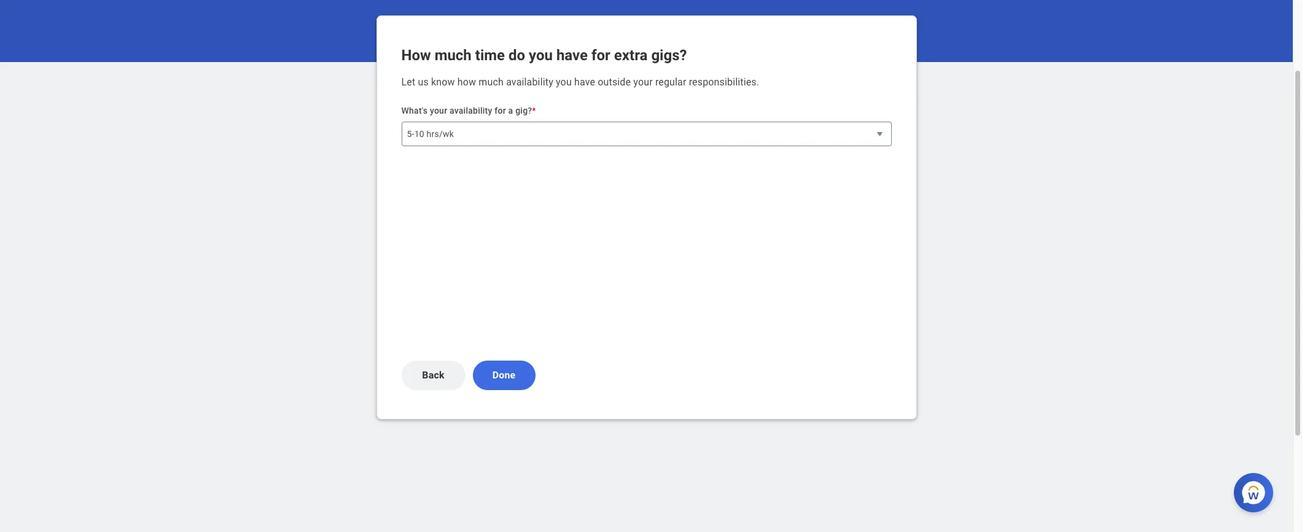 Task type: vqa. For each thing, say whether or not it's contained in the screenshot.
Skills
no



Task type: describe. For each thing, give the bounding box(es) containing it.
0 horizontal spatial for
[[495, 106, 506, 116]]

time
[[475, 47, 505, 64]]

how much time do you have for extra gigs?
[[402, 47, 687, 64]]

done
[[493, 369, 516, 381]]

0 horizontal spatial availability
[[450, 106, 492, 116]]

back
[[422, 369, 445, 381]]

1 vertical spatial have
[[574, 76, 595, 88]]

1 horizontal spatial you
[[556, 76, 572, 88]]

extra
[[614, 47, 648, 64]]

gig?
[[516, 106, 532, 116]]

what's
[[402, 106, 428, 116]]

1 vertical spatial your
[[430, 106, 447, 116]]

0 vertical spatial you
[[529, 47, 553, 64]]

1 horizontal spatial your
[[634, 76, 653, 88]]

how
[[458, 76, 476, 88]]

1 horizontal spatial availability
[[506, 76, 553, 88]]

let
[[402, 76, 416, 88]]

know
[[431, 76, 455, 88]]



Task type: locate. For each thing, give the bounding box(es) containing it.
do
[[509, 47, 525, 64]]

availability
[[506, 76, 553, 88], [450, 106, 492, 116]]

have left 'outside'
[[574, 76, 595, 88]]

your
[[634, 76, 653, 88], [430, 106, 447, 116]]

a
[[508, 106, 513, 116]]

you right do
[[529, 47, 553, 64]]

have up let us know how much availability you have outside your regular responsibilities.
[[557, 47, 588, 64]]

gigs?
[[651, 47, 687, 64]]

*
[[532, 106, 536, 116]]

outside
[[598, 76, 631, 88]]

you
[[529, 47, 553, 64], [556, 76, 572, 88]]

much up the know
[[435, 47, 472, 64]]

1 horizontal spatial much
[[479, 76, 504, 88]]

1 vertical spatial for
[[495, 106, 506, 116]]

how
[[402, 47, 431, 64]]

you down how much time do you have for extra gigs?
[[556, 76, 572, 88]]

responsibilities.
[[689, 76, 759, 88]]

your left regular
[[634, 76, 653, 88]]

0 horizontal spatial your
[[430, 106, 447, 116]]

1 vertical spatial much
[[479, 76, 504, 88]]

availability down how
[[450, 106, 492, 116]]

1 vertical spatial you
[[556, 76, 572, 88]]

0 vertical spatial your
[[634, 76, 653, 88]]

0 vertical spatial availability
[[506, 76, 553, 88]]

for left the a
[[495, 106, 506, 116]]

what's your availability for a gig? *
[[402, 106, 536, 116]]

0 horizontal spatial much
[[435, 47, 472, 64]]

done button
[[473, 361, 535, 390]]

1 vertical spatial availability
[[450, 106, 492, 116]]

have
[[557, 47, 588, 64], [574, 76, 595, 88]]

regular
[[655, 76, 687, 88]]

us
[[418, 76, 429, 88]]

0 horizontal spatial you
[[529, 47, 553, 64]]

0 vertical spatial for
[[592, 47, 611, 64]]

0 vertical spatial much
[[435, 47, 472, 64]]

1 horizontal spatial for
[[592, 47, 611, 64]]

let us know how much availability you have outside your regular responsibilities.
[[402, 76, 759, 88]]

much right how
[[479, 76, 504, 88]]

for up 'outside'
[[592, 47, 611, 64]]

availability up * at the top
[[506, 76, 553, 88]]

0 vertical spatial have
[[557, 47, 588, 64]]

for
[[592, 47, 611, 64], [495, 106, 506, 116]]

your right what's
[[430, 106, 447, 116]]

back button
[[402, 361, 465, 390]]

much
[[435, 47, 472, 64], [479, 76, 504, 88]]



